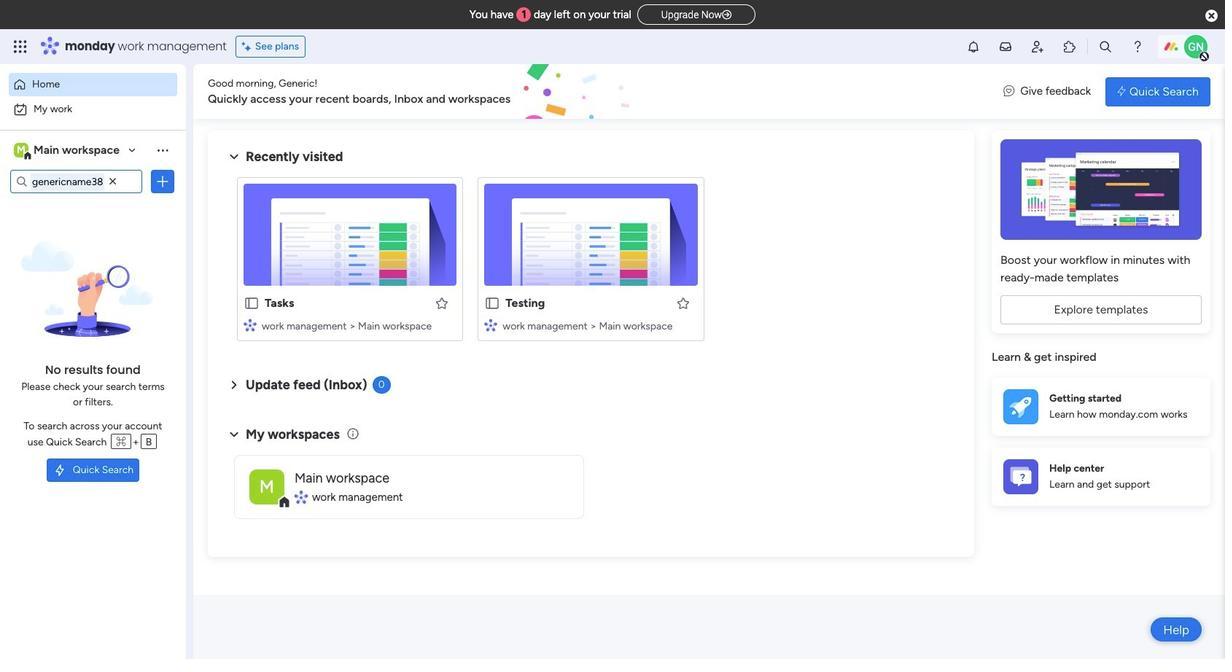 Task type: vqa. For each thing, say whether or not it's contained in the screenshot.
fourth menu item from the top
no



Task type: locate. For each thing, give the bounding box(es) containing it.
add to favorites image for 1st public board image from the right
[[676, 296, 691, 310]]

v2 user feedback image
[[1004, 83, 1015, 100]]

monday marketplace image
[[1063, 39, 1077, 54]]

2 option from the top
[[9, 98, 177, 121]]

search everything image
[[1099, 39, 1113, 54]]

public board image
[[244, 295, 260, 311], [485, 295, 501, 311]]

generic name image
[[1185, 35, 1208, 58]]

2 add to favorites image from the left
[[676, 296, 691, 310]]

2 public board image from the left
[[485, 295, 501, 311]]

option
[[9, 73, 177, 96], [9, 98, 177, 121]]

add to favorites image
[[435, 296, 450, 310], [676, 296, 691, 310]]

dapulse close image
[[1206, 9, 1218, 23]]

update feed image
[[999, 39, 1013, 54]]

1 add to favorites image from the left
[[435, 296, 450, 310]]

workspace selection element
[[14, 142, 122, 160]]

1 horizontal spatial public board image
[[485, 295, 501, 311]]

0 horizontal spatial add to favorites image
[[435, 296, 450, 310]]

0 horizontal spatial public board image
[[244, 295, 260, 311]]

1 vertical spatial option
[[9, 98, 177, 121]]

close my workspaces image
[[225, 426, 243, 443]]

0 element
[[372, 376, 391, 394]]

workspace options image
[[155, 143, 170, 157]]

1 horizontal spatial add to favorites image
[[676, 296, 691, 310]]

getting started element
[[992, 378, 1211, 436]]

quick search results list box
[[225, 166, 957, 359]]

0 vertical spatial option
[[9, 73, 177, 96]]

dapulse rightstroke image
[[722, 9, 732, 20]]

select product image
[[13, 39, 28, 54]]

notifications image
[[967, 39, 981, 54]]

close recently visited image
[[225, 148, 243, 166]]

Search in workspace field
[[31, 173, 104, 190]]

clear search image
[[106, 174, 120, 189]]



Task type: describe. For each thing, give the bounding box(es) containing it.
help image
[[1131, 39, 1145, 54]]

invite members image
[[1031, 39, 1045, 54]]

help center element
[[992, 448, 1211, 506]]

1 public board image from the left
[[244, 295, 260, 311]]

workspace image
[[249, 469, 284, 504]]

1 option from the top
[[9, 73, 177, 96]]

open update feed (inbox) image
[[225, 376, 243, 394]]

templates image image
[[1005, 139, 1198, 240]]

options image
[[155, 174, 170, 189]]

v2 bolt switch image
[[1118, 84, 1126, 100]]

add to favorites image for 1st public board image from left
[[435, 296, 450, 310]]

see plans image
[[242, 39, 255, 55]]

workspace image
[[14, 142, 28, 158]]



